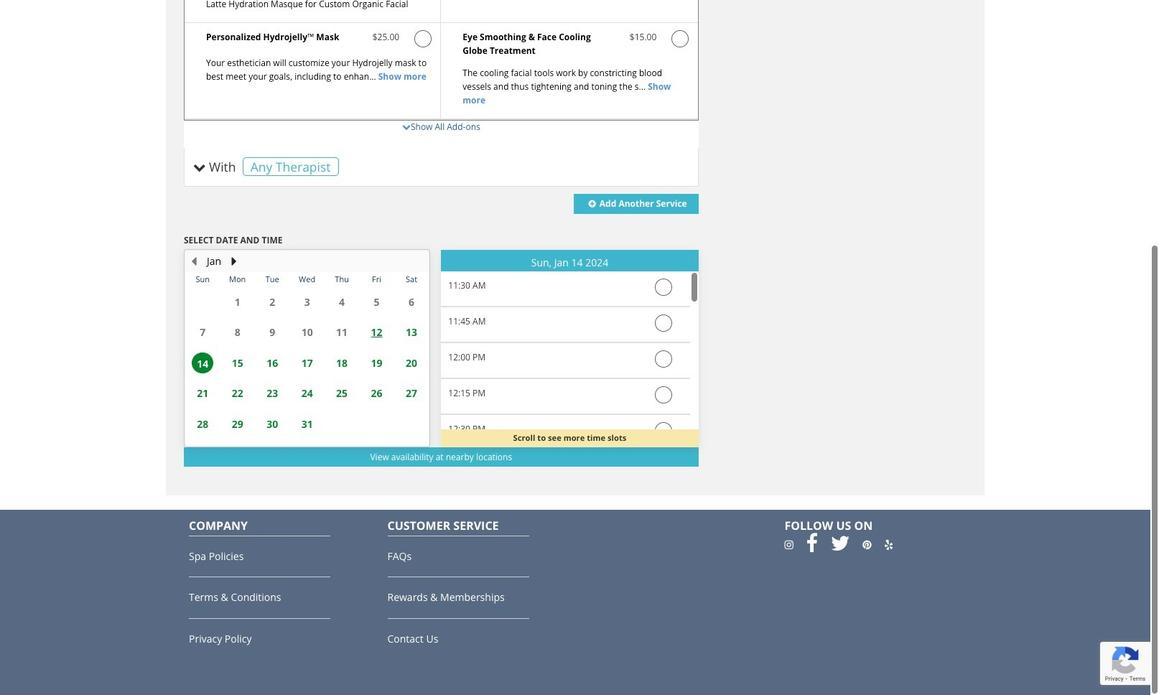 Task type: vqa. For each thing, say whether or not it's contained in the screenshot.
select day5 cell on the left of the page
yes



Task type: describe. For each thing, give the bounding box(es) containing it.
select day4 cell
[[185, 439, 220, 446]]

select day3 cell
[[394, 409, 429, 439]]

select day9 cell
[[359, 439, 394, 446]]

select day2 cell
[[359, 409, 394, 439]]

select day31 cell
[[185, 287, 220, 317]]

chevron down image
[[402, 122, 411, 131]]

select day10 cell
[[394, 439, 429, 446]]

select day6 cell
[[255, 439, 290, 446]]

select day8 cell
[[325, 439, 359, 446]]



Task type: locate. For each thing, give the bounding box(es) containing it.
select day5 cell
[[220, 439, 255, 446]]

select day1 cell
[[325, 409, 359, 439]]

group
[[441, 271, 690, 695]]

chec image
[[414, 30, 432, 47]]

chec image
[[672, 30, 689, 47], [655, 279, 672, 296], [655, 314, 672, 332], [655, 350, 672, 368], [655, 386, 672, 404]]

select day7 cell
[[290, 439, 325, 446]]

heading
[[441, 257, 699, 268]]



